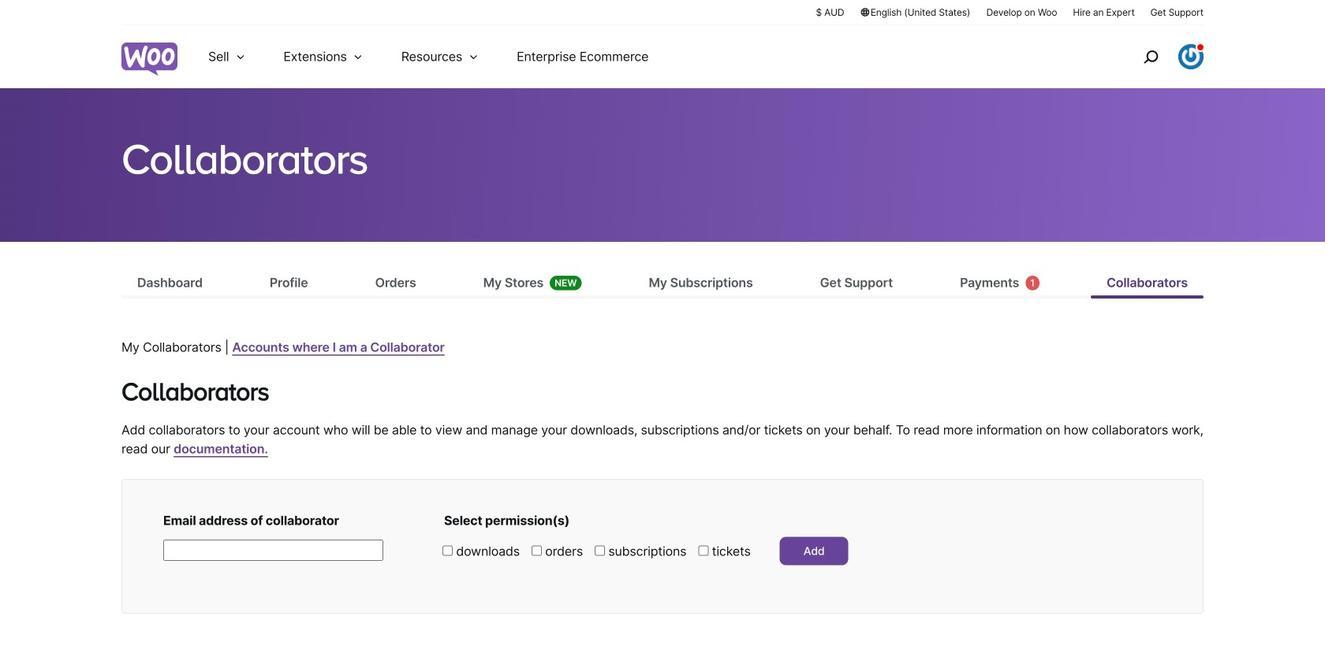 Task type: locate. For each thing, give the bounding box(es) containing it.
None checkbox
[[442, 546, 453, 556], [698, 546, 709, 556], [442, 546, 453, 556], [698, 546, 709, 556]]

None checkbox
[[532, 546, 542, 556], [595, 546, 605, 556], [532, 546, 542, 556], [595, 546, 605, 556]]

open account menu image
[[1178, 44, 1204, 69]]

service navigation menu element
[[1110, 31, 1204, 82]]



Task type: describe. For each thing, give the bounding box(es) containing it.
search image
[[1138, 44, 1163, 69]]



Task type: vqa. For each thing, say whether or not it's contained in the screenshot.
Close Selector image
no



